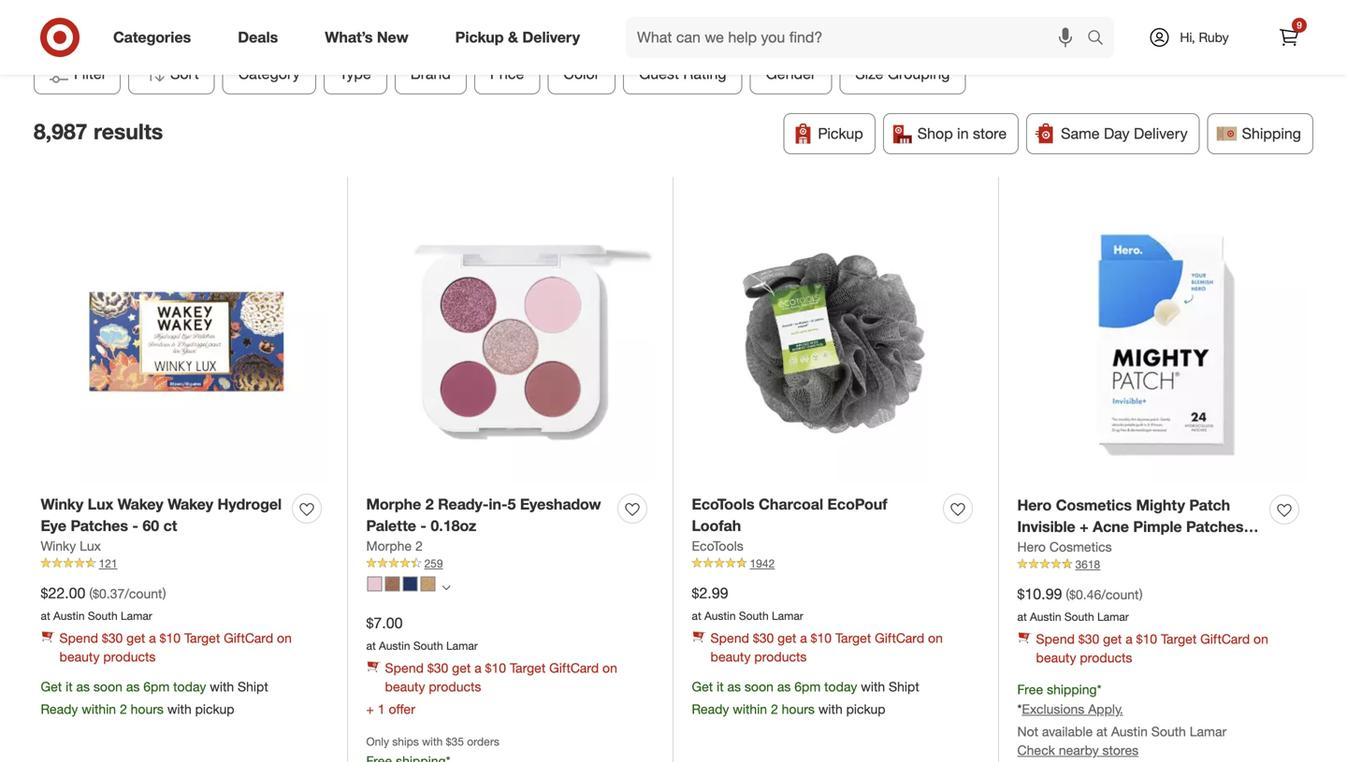 Task type: vqa. For each thing, say whether or not it's contained in the screenshot.
Check
yes



Task type: locate. For each thing, give the bounding box(es) containing it.
morphe inside the morphe 2 ready-in-5 eyeshadow palette - 0.18oz
[[366, 496, 421, 514]]

spend
[[59, 630, 98, 647], [711, 630, 749, 647], [1036, 631, 1075, 648], [385, 660, 424, 677]]

0 horizontal spatial within
[[82, 701, 116, 718]]

nearby
[[1059, 742, 1099, 759]]

1 horizontal spatial )
[[1139, 587, 1143, 603]]

2 within from the left
[[733, 701, 767, 718]]

$30
[[102, 630, 123, 647], [753, 630, 774, 647], [1079, 631, 1100, 648], [427, 660, 448, 677]]

it down $2.99 at austin south lamar
[[717, 679, 724, 695]]

categories
[[113, 28, 191, 46]]

1 vertical spatial +
[[366, 701, 374, 718]]

it down $22.00 ( $0.37 /count ) at austin south lamar
[[66, 679, 73, 695]]

lamar inside free shipping * * exclusions apply. not available at austin south lamar check nearby stores
[[1190, 724, 1227, 740]]

beauty up shipping
[[1036, 650, 1076, 666]]

1 today from the left
[[173, 679, 206, 695]]

6pm for $2.99
[[795, 679, 821, 695]]

morphe for morphe 2 ready-in-5 eyeshadow palette - 0.18oz
[[366, 496, 421, 514]]

austin down $22.00
[[53, 609, 85, 623]]

+ inside hero cosmetics mighty patch invisible + acne pimple patches - 24ct
[[1080, 518, 1089, 536]]

2
[[425, 496, 434, 514], [415, 538, 423, 554], [120, 701, 127, 718], [771, 701, 778, 718]]

guest rating button
[[623, 53, 743, 95]]

winky for winky lux wakey wakey hydrogel eye patches - 60 ct
[[41, 496, 83, 514]]

0 horizontal spatial get it as soon as 6pm today with shipt ready within 2 hours with pickup
[[41, 679, 268, 718]]

beauty
[[59, 649, 100, 665], [711, 649, 751, 665], [1036, 650, 1076, 666], [385, 679, 425, 695]]

1 horizontal spatial patches
[[1186, 518, 1244, 536]]

products down $2.99 at austin south lamar
[[754, 649, 807, 665]]

austin inside free shipping * * exclusions apply. not available at austin south lamar check nearby stores
[[1111, 724, 1148, 740]]

wakey up ct at the bottom left of page
[[168, 496, 213, 514]]

spend down $22.00 ( $0.37 /count ) at austin south lamar
[[59, 630, 98, 647]]

lamar inside $22.00 ( $0.37 /count ) at austin south lamar
[[121, 609, 152, 623]]

0 vertical spatial pickup
[[455, 28, 504, 46]]

get down $22.00 ( $0.37 /count ) at austin south lamar
[[126, 630, 145, 647]]

0 horizontal spatial )
[[163, 586, 166, 602]]

2 inside the morphe 2 ready-in-5 eyeshadow palette - 0.18oz
[[425, 496, 434, 514]]

1 horizontal spatial get
[[692, 679, 713, 695]]

1 horizontal spatial today
[[824, 679, 857, 695]]

within for $22.00
[[82, 701, 116, 718]]

0 vertical spatial morphe
[[366, 496, 421, 514]]

beauty for $10.99
[[1036, 650, 1076, 666]]

lux up winky lux
[[88, 496, 113, 514]]

1 get it as soon as 6pm today with shipt ready within 2 hours with pickup from the left
[[41, 679, 268, 718]]

1 vertical spatial *
[[1018, 701, 1022, 718]]

2 winky from the top
[[41, 538, 76, 554]]

winky down eye
[[41, 538, 76, 554]]

1 vertical spatial winky
[[41, 538, 76, 554]]

pickup & delivery
[[455, 28, 580, 46]]

1 soon from the left
[[93, 679, 123, 695]]

winky inside winky lux wakey wakey hydrogel eye patches - 60 ct
[[41, 496, 83, 514]]

0 vertical spatial +
[[1080, 518, 1089, 536]]

1 horizontal spatial wakey
[[168, 496, 213, 514]]

today
[[173, 679, 206, 695], [824, 679, 857, 695]]

morphe up palette
[[366, 496, 421, 514]]

$10
[[160, 630, 181, 647], [811, 630, 832, 647], [1136, 631, 1157, 648], [485, 660, 506, 677]]

1 horizontal spatial *
[[1097, 682, 1102, 698]]

hero cosmetics mighty patch invisible + acne pimple patches - 24ct image
[[1018, 195, 1307, 484], [1018, 195, 1307, 484]]

2 6pm from the left
[[795, 679, 821, 695]]

morphe down palette
[[366, 538, 412, 554]]

morphe 2 ready-in-5 eyeshadow palette - 0.18oz
[[366, 496, 601, 535]]

- for 0.18oz
[[420, 517, 427, 535]]

1 morphe from the top
[[366, 496, 421, 514]]

0 horizontal spatial (
[[89, 586, 93, 602]]

/count down 121 "link"
[[125, 586, 163, 602]]

at inside the $10.99 ( $0.46 /count ) at austin south lamar
[[1018, 610, 1027, 624]]

hydrogel
[[218, 496, 282, 514]]

south
[[88, 609, 118, 623], [739, 609, 769, 623], [1065, 610, 1094, 624], [413, 639, 443, 653], [1152, 724, 1186, 740]]

$30 down the $10.99 ( $0.46 /count ) at austin south lamar
[[1079, 631, 1100, 648]]

0 vertical spatial delivery
[[522, 28, 580, 46]]

121
[[99, 557, 117, 571]]

0 vertical spatial lux
[[88, 496, 113, 514]]

* down the free
[[1018, 701, 1022, 718]]

1 vertical spatial delivery
[[1134, 125, 1188, 143]]

lux for winky lux wakey wakey hydrogel eye patches - 60 ct
[[88, 496, 113, 514]]

delivery right day
[[1134, 125, 1188, 143]]

) inside $22.00 ( $0.37 /count ) at austin south lamar
[[163, 586, 166, 602]]

$0.37
[[93, 586, 125, 602]]

products up $35
[[429, 679, 481, 695]]

0 horizontal spatial 6pm
[[143, 679, 170, 695]]

patches
[[71, 517, 128, 535], [1186, 518, 1244, 536]]

brand button
[[395, 53, 467, 95]]

/count for $22.00
[[125, 586, 163, 602]]

+ left 1 at the left
[[366, 701, 374, 718]]

hi,
[[1180, 29, 1195, 45]]

soon down $2.99 at austin south lamar
[[745, 679, 774, 695]]

2 horizontal spatial -
[[1248, 518, 1254, 536]]

( right $10.99
[[1066, 587, 1070, 603]]

at down apply.
[[1097, 724, 1108, 740]]

austin
[[53, 609, 85, 623], [705, 609, 736, 623], [1030, 610, 1061, 624], [379, 639, 410, 653], [1111, 724, 1148, 740]]

hero
[[1018, 496, 1052, 515], [1018, 539, 1046, 555]]

winky for winky lux
[[41, 538, 76, 554]]

winky lux wakey wakey hydrogel eye patches - 60 ct
[[41, 496, 282, 535]]

spend down the $10.99 ( $0.46 /count ) at austin south lamar
[[1036, 631, 1075, 648]]

type button
[[324, 53, 387, 95]]

pickup left &
[[455, 28, 504, 46]]

austin down $7.00
[[379, 639, 410, 653]]

- inside hero cosmetics mighty patch invisible + acne pimple patches - 24ct
[[1248, 518, 1254, 536]]

products for $2.99
[[754, 649, 807, 665]]

( inside $22.00 ( $0.37 /count ) at austin south lamar
[[89, 586, 93, 602]]

palm springs image
[[421, 577, 436, 592]]

giftcard for hero cosmetics mighty patch invisible + acne pimple patches - 24ct
[[1201, 631, 1250, 648]]

2 pickup from the left
[[846, 701, 886, 718]]

delivery for pickup & delivery
[[522, 28, 580, 46]]

at inside $2.99 at austin south lamar
[[692, 609, 701, 623]]

1 horizontal spatial 9
[[1297, 19, 1302, 31]]

within for $2.99
[[733, 701, 767, 718]]

lux inside winky lux wakey wakey hydrogel eye patches - 60 ct
[[88, 496, 113, 514]]

it
[[66, 679, 73, 695], [717, 679, 724, 695]]

1 it from the left
[[66, 679, 73, 695]]

2 soon from the left
[[745, 679, 774, 695]]

products up shipping
[[1080, 650, 1133, 666]]

$10.99 ( $0.46 /count ) at austin south lamar
[[1018, 585, 1143, 624]]

1 horizontal spatial /count
[[1101, 587, 1139, 603]]

*
[[1097, 682, 1102, 698], [1018, 701, 1022, 718]]

- left 60
[[132, 517, 138, 535]]

products down $22.00 ( $0.37 /count ) at austin south lamar
[[103, 649, 156, 665]]

hero up invisible
[[1018, 496, 1052, 515]]

austin up stores
[[1111, 724, 1148, 740]]

at inside $7.00 at austin south lamar
[[366, 639, 376, 653]]

1 horizontal spatial -
[[420, 517, 427, 535]]

1 horizontal spatial 6pm
[[795, 679, 821, 695]]

only ships with $35 orders
[[366, 735, 499, 749]]

1 6pm from the left
[[143, 679, 170, 695]]

spend $30 get a $10 target giftcard on beauty products up orders
[[385, 660, 617, 695]]

) down 3618 link
[[1139, 587, 1143, 603]]

patches down patch
[[1186, 518, 1244, 536]]

$10 down 1942 link
[[811, 630, 832, 647]]

winky lux
[[41, 538, 101, 554]]

/count down 3618 link
[[1101, 587, 1139, 603]]

spend $30 get a $10 target giftcard on beauty products for $22.00
[[59, 630, 292, 665]]

* up apply.
[[1097, 682, 1102, 698]]

get for $2.99
[[692, 679, 713, 695]]

0 horizontal spatial 9
[[619, 7, 628, 25]]

2 ready from the left
[[692, 701, 729, 718]]

get down the $10.99 ( $0.46 /count ) at austin south lamar
[[1103, 631, 1122, 648]]

- left 0.18oz
[[420, 517, 427, 535]]

1 vertical spatial hero
[[1018, 539, 1046, 555]]

+
[[1080, 518, 1089, 536], [366, 701, 374, 718]]

1 horizontal spatial shipt
[[889, 679, 919, 695]]

a
[[149, 630, 156, 647], [800, 630, 807, 647], [1126, 631, 1133, 648], [475, 660, 482, 677]]

) down 121 "link"
[[163, 586, 166, 602]]

size grouping button
[[840, 53, 966, 95]]

get down $2.99 at austin south lamar
[[778, 630, 797, 647]]

9 right dec
[[619, 7, 628, 25]]

ecotools down loofah at the bottom of the page
[[692, 538, 744, 554]]

type
[[340, 65, 371, 83]]

ecotools for ecotools
[[692, 538, 744, 554]]

2 it from the left
[[717, 679, 724, 695]]

within
[[82, 701, 116, 718], [733, 701, 767, 718]]

259 link
[[366, 556, 654, 572]]

austin inside $22.00 ( $0.37 /count ) at austin south lamar
[[53, 609, 85, 623]]

cosmetics up 3618
[[1050, 539, 1112, 555]]

1 vertical spatial pickup
[[818, 125, 863, 143]]

category button
[[223, 53, 316, 95]]

1 within from the left
[[82, 701, 116, 718]]

9 right "ruby"
[[1297, 19, 1302, 31]]

1 vertical spatial lux
[[80, 538, 101, 554]]

a down $22.00 ( $0.37 /count ) at austin south lamar
[[149, 630, 156, 647]]

- inside winky lux wakey wakey hydrogel eye patches - 60 ct
[[132, 517, 138, 535]]

size grouping
[[856, 65, 950, 83]]

1 horizontal spatial +
[[1080, 518, 1089, 536]]

south inside the $10.99 ( $0.46 /count ) at austin south lamar
[[1065, 610, 1094, 624]]

1 horizontal spatial within
[[733, 701, 767, 718]]

( right $22.00
[[89, 586, 93, 602]]

0 horizontal spatial -
[[132, 517, 138, 535]]

shipt for winky lux wakey wakey hydrogel eye patches - 60 ct
[[238, 679, 268, 695]]

(
[[89, 586, 93, 602], [1066, 587, 1070, 603]]

exclusions apply. link
[[1022, 701, 1123, 718]]

1 get from the left
[[41, 679, 62, 695]]

1 shipt from the left
[[238, 679, 268, 695]]

1 ecotools from the top
[[692, 496, 755, 514]]

1 hours from the left
[[131, 701, 164, 718]]

0 horizontal spatial pickup
[[195, 701, 234, 718]]

0 vertical spatial ecotools
[[692, 496, 755, 514]]

2 get from the left
[[692, 679, 713, 695]]

spend $30 get a $10 target giftcard on beauty products up apply.
[[1036, 631, 1269, 666]]

pickup down size
[[818, 125, 863, 143]]

get it as soon as 6pm today with shipt ready within 2 hours with pickup for $2.99
[[692, 679, 919, 718]]

winky up eye
[[41, 496, 83, 514]]

wakey up 60
[[118, 496, 163, 514]]

at down $10.99
[[1018, 610, 1027, 624]]

patches up winky lux
[[71, 517, 128, 535]]

austin down $10.99
[[1030, 610, 1061, 624]]

0 horizontal spatial +
[[366, 701, 374, 718]]

on for hero cosmetics mighty patch invisible + acne pimple patches - 24ct
[[1254, 631, 1269, 648]]

ecotools charcoal ecopouf loofah image
[[692, 195, 980, 483], [692, 195, 980, 483]]

pickup inside button
[[818, 125, 863, 143]]

beauty up the offer
[[385, 679, 425, 695]]

palette
[[366, 517, 416, 535]]

1942 link
[[692, 556, 980, 572]]

cosmetics up acne
[[1056, 496, 1132, 515]]

spend $30 get a $10 target giftcard on beauty products down 1942 link
[[711, 630, 943, 665]]

austin down $2.99
[[705, 609, 736, 623]]

delivery for same day delivery
[[1134, 125, 1188, 143]]

0 horizontal spatial delivery
[[522, 28, 580, 46]]

hours for $2.99
[[782, 701, 815, 718]]

austin inside $2.99 at austin south lamar
[[705, 609, 736, 623]]

1 horizontal spatial get it as soon as 6pm today with shipt ready within 2 hours with pickup
[[692, 679, 919, 718]]

apply.
[[1088, 701, 1123, 718]]

pickup for $2.99
[[846, 701, 886, 718]]

category
[[238, 65, 300, 83]]

1 vertical spatial cosmetics
[[1050, 539, 1112, 555]]

target for winky lux wakey wakey hydrogel eye patches - 60 ct
[[184, 630, 220, 647]]

1 horizontal spatial soon
[[745, 679, 774, 695]]

0 vertical spatial cosmetics
[[1056, 496, 1132, 515]]

today for $2.99
[[824, 679, 857, 695]]

2 ecotools from the top
[[692, 538, 744, 554]]

a down $2.99 at austin south lamar
[[800, 630, 807, 647]]

get down $7.00 at austin south lamar
[[452, 660, 471, 677]]

get for $10.99
[[1103, 631, 1122, 648]]

$10 down $22.00 ( $0.37 /count ) at austin south lamar
[[160, 630, 181, 647]]

0 vertical spatial winky
[[41, 496, 83, 514]]

expires dec 9
[[534, 7, 628, 25]]

hero inside hero cosmetics mighty patch invisible + acne pimple patches - 24ct
[[1018, 496, 1052, 515]]

hero for hero cosmetics mighty patch invisible + acne pimple patches - 24ct
[[1018, 496, 1052, 515]]

south inside $7.00 at austin south lamar
[[413, 639, 443, 653]]

$30 down $22.00 ( $0.37 /count ) at austin south lamar
[[102, 630, 123, 647]]

south inside $2.99 at austin south lamar
[[739, 609, 769, 623]]

1 horizontal spatial hours
[[782, 701, 815, 718]]

malibu image
[[385, 577, 400, 592]]

what's new link
[[309, 17, 432, 58]]

available
[[1042, 724, 1093, 740]]

( for $22.00
[[89, 586, 93, 602]]

1 pickup from the left
[[195, 701, 234, 718]]

hero down invisible
[[1018, 539, 1046, 555]]

/count
[[125, 586, 163, 602], [1101, 587, 1139, 603]]

stores
[[1103, 742, 1139, 759]]

) for pimple
[[1139, 587, 1143, 603]]

2 shipt from the left
[[889, 679, 919, 695]]

pimple
[[1133, 518, 1182, 536]]

shipping
[[1047, 682, 1097, 698]]

a down the $10.99 ( $0.46 /count ) at austin south lamar
[[1126, 631, 1133, 648]]

) inside the $10.99 ( $0.46 /count ) at austin south lamar
[[1139, 587, 1143, 603]]

exclusions
[[1022, 701, 1085, 718]]

spend $30 get a $10 target giftcard on beauty products down 121 "link"
[[59, 630, 292, 665]]

2 today from the left
[[824, 679, 857, 695]]

lux up 121
[[80, 538, 101, 554]]

winky lux wakey wakey hydrogel eye patches - 60 ct image
[[41, 195, 329, 483], [41, 195, 329, 483]]

1 horizontal spatial it
[[717, 679, 724, 695]]

delivery inside button
[[1134, 125, 1188, 143]]

/count inside the $10.99 ( $0.46 /count ) at austin south lamar
[[1101, 587, 1139, 603]]

hours for $22.00
[[131, 701, 164, 718]]

8,987
[[34, 119, 88, 145]]

it for $22.00
[[66, 679, 73, 695]]

morphe 2 ready-in-5 eyeshadow palette - 0.18oz image
[[366, 195, 654, 483], [366, 195, 654, 483]]

day
[[1104, 125, 1130, 143]]

0 horizontal spatial ready
[[41, 701, 78, 718]]

-
[[132, 517, 138, 535], [420, 517, 427, 535], [1248, 518, 1254, 536]]

same day delivery button
[[1027, 113, 1200, 154]]

/count for $10.99
[[1101, 587, 1139, 603]]

morphe for morphe 2
[[366, 538, 412, 554]]

1 as from the left
[[76, 679, 90, 695]]

shop
[[918, 125, 953, 143]]

$22.00
[[41, 584, 86, 602]]

2 get it as soon as 6pm today with shipt ready within 2 hours with pickup from the left
[[692, 679, 919, 718]]

2 hero from the top
[[1018, 539, 1046, 555]]

+ left acne
[[1080, 518, 1089, 536]]

2 morphe from the top
[[366, 538, 412, 554]]

at
[[41, 609, 50, 623], [692, 609, 701, 623], [1018, 610, 1027, 624], [366, 639, 376, 653], [1097, 724, 1108, 740]]

$30 down $7.00 at austin south lamar
[[427, 660, 448, 677]]

1 vertical spatial ecotools
[[692, 538, 744, 554]]

eye
[[41, 517, 66, 535]]

2 hours from the left
[[782, 701, 815, 718]]

1 vertical spatial morphe
[[366, 538, 412, 554]]

spend $30 get a $10 target giftcard on beauty products for $2.99
[[711, 630, 943, 665]]

0 horizontal spatial pickup
[[455, 28, 504, 46]]

0 horizontal spatial shipt
[[238, 679, 268, 695]]

pickup for pickup
[[818, 125, 863, 143]]

soon down $22.00 ( $0.37 /count ) at austin south lamar
[[93, 679, 123, 695]]

delivery down expires
[[522, 28, 580, 46]]

0 horizontal spatial get
[[41, 679, 62, 695]]

0 vertical spatial hero
[[1018, 496, 1052, 515]]

( inside the $10.99 ( $0.46 /count ) at austin south lamar
[[1066, 587, 1070, 603]]

patches inside hero cosmetics mighty patch invisible + acne pimple patches - 24ct
[[1186, 518, 1244, 536]]

1 horizontal spatial pickup
[[818, 125, 863, 143]]

get
[[41, 679, 62, 695], [692, 679, 713, 695]]

spend for $10.99
[[1036, 631, 1075, 648]]

1 hero from the top
[[1018, 496, 1052, 515]]

1 winky from the top
[[41, 496, 83, 514]]

+ 1 offer
[[366, 701, 415, 718]]

expires
[[534, 7, 584, 25]]

today for $22.00
[[173, 679, 206, 695]]

products
[[103, 649, 156, 665], [754, 649, 807, 665], [1080, 650, 1133, 666], [429, 679, 481, 695]]

lux inside winky lux link
[[80, 538, 101, 554]]

ecotools inside ecotools charcoal ecopouf loofah
[[692, 496, 755, 514]]

at down $2.99
[[692, 609, 701, 623]]

2 wakey from the left
[[168, 496, 213, 514]]

$30 down $2.99 at austin south lamar
[[753, 630, 774, 647]]

5
[[508, 496, 516, 514]]

ocean drive image
[[403, 577, 418, 592]]

offer
[[389, 701, 415, 718]]

items
[[680, 7, 717, 25]]

ecotools link
[[692, 537, 744, 556]]

0 horizontal spatial wakey
[[118, 496, 163, 514]]

get for $22.00
[[126, 630, 145, 647]]

What can we help you find? suggestions appear below search field
[[626, 17, 1092, 58]]

winky
[[41, 496, 83, 514], [41, 538, 76, 554]]

/count inside $22.00 ( $0.37 /count ) at austin south lamar
[[125, 586, 163, 602]]

rating
[[683, 65, 727, 83]]

0 horizontal spatial patches
[[71, 517, 128, 535]]

beauty down $2.99 at austin south lamar
[[711, 649, 751, 665]]

1 horizontal spatial (
[[1066, 587, 1070, 603]]

beauty down $22.00 ( $0.37 /count ) at austin south lamar
[[59, 649, 100, 665]]

- inside the morphe 2 ready-in-5 eyeshadow palette - 0.18oz
[[420, 517, 427, 535]]

- right pimple at the bottom right of page
[[1248, 518, 1254, 536]]

get it as soon as 6pm today with shipt ready within 2 hours with pickup for $22.00
[[41, 679, 268, 718]]

0 vertical spatial *
[[1097, 682, 1102, 698]]

1 horizontal spatial pickup
[[846, 701, 886, 718]]

ecopouf
[[828, 496, 887, 514]]

with
[[210, 679, 234, 695], [861, 679, 885, 695], [167, 701, 192, 718], [819, 701, 843, 718], [422, 735, 443, 749]]

1 ready from the left
[[41, 701, 78, 718]]

$10 down the $10.99 ( $0.46 /count ) at austin south lamar
[[1136, 631, 1157, 648]]

at down $22.00
[[41, 609, 50, 623]]

giftcard
[[224, 630, 273, 647], [875, 630, 925, 647], [1201, 631, 1250, 648], [549, 660, 599, 677]]

lamar
[[121, 609, 152, 623], [772, 609, 803, 623], [1097, 610, 1129, 624], [446, 639, 478, 653], [1190, 724, 1227, 740]]

spend down $2.99 at austin south lamar
[[711, 630, 749, 647]]

0 horizontal spatial soon
[[93, 679, 123, 695]]

0 horizontal spatial hours
[[131, 701, 164, 718]]

beauty for $2.99
[[711, 649, 751, 665]]

0 horizontal spatial today
[[173, 679, 206, 695]]

1 horizontal spatial ready
[[692, 701, 729, 718]]

8987
[[643, 7, 676, 25]]

shipt
[[238, 679, 268, 695], [889, 679, 919, 695]]

9
[[619, 7, 628, 25], [1297, 19, 1302, 31]]

0 horizontal spatial it
[[66, 679, 73, 695]]

0 horizontal spatial /count
[[125, 586, 163, 602]]

at down $7.00
[[366, 639, 376, 653]]

pickup for pickup & delivery
[[455, 28, 504, 46]]

ecotools up loofah at the bottom of the page
[[692, 496, 755, 514]]

cosmetics inside hero cosmetics mighty patch invisible + acne pimple patches - 24ct
[[1056, 496, 1132, 515]]

1 horizontal spatial delivery
[[1134, 125, 1188, 143]]



Task type: describe. For each thing, give the bounding box(es) containing it.
giftcard for ecotools charcoal ecopouf loofah
[[875, 630, 925, 647]]

morphe 2 ready-in-5 eyeshadow palette - 0.18oz link
[[366, 494, 611, 537]]

invisible
[[1018, 518, 1076, 536]]

a for $10.99
[[1126, 631, 1133, 648]]

$10.99
[[1018, 585, 1062, 603]]

$10 for $22.00
[[160, 630, 181, 647]]

from hawaii with love image
[[367, 577, 382, 592]]

orders
[[467, 735, 499, 749]]

$30 for $2.99
[[753, 630, 774, 647]]

products for $22.00
[[103, 649, 156, 665]]

hero cosmetics mighty patch invisible + acne pimple patches - 24ct link
[[1018, 495, 1263, 557]]

at inside free shipping * * exclusions apply. not available at austin south lamar check nearby stores
[[1097, 724, 1108, 740]]

deals
[[238, 28, 278, 46]]

ruby
[[1199, 29, 1229, 45]]

south inside $22.00 ( $0.37 /count ) at austin south lamar
[[88, 609, 118, 623]]

search
[[1079, 30, 1124, 48]]

filter button
[[34, 53, 121, 95]]

$30 for $10.99
[[1079, 631, 1100, 648]]

color
[[564, 65, 600, 83]]

sort button
[[128, 53, 215, 95]]

121 link
[[41, 556, 329, 572]]

price
[[490, 65, 524, 83]]

dec
[[588, 7, 615, 25]]

eyeshadow
[[520, 496, 601, 514]]

size
[[856, 65, 884, 83]]

check nearby stores button
[[1018, 741, 1139, 760]]

4 as from the left
[[777, 679, 791, 695]]

deals link
[[222, 17, 302, 58]]

morphe 2
[[366, 538, 423, 554]]

a down $7.00 at austin south lamar
[[475, 660, 482, 677]]

lamar inside $7.00 at austin south lamar
[[446, 639, 478, 653]]

at inside $22.00 ( $0.37 /count ) at austin south lamar
[[41, 609, 50, 623]]

search button
[[1079, 17, 1124, 62]]

$0.46
[[1070, 587, 1101, 603]]

0 horizontal spatial *
[[1018, 701, 1022, 718]]

ready for $22.00
[[41, 701, 78, 718]]

soon for $2.99
[[745, 679, 774, 695]]

cosmetics for hero cosmetics mighty patch invisible + acne pimple patches - 24ct
[[1056, 496, 1132, 515]]

spend $30 get a $10 target giftcard on beauty products for $10.99
[[1036, 631, 1269, 666]]

1
[[378, 701, 385, 718]]

spend down $7.00 at austin south lamar
[[385, 660, 424, 677]]

get for $2.99
[[778, 630, 797, 647]]

6pm for $22.00
[[143, 679, 170, 695]]

categories link
[[97, 17, 214, 58]]

$22.00 ( $0.37 /count ) at austin south lamar
[[41, 584, 166, 623]]

$10 up orders
[[485, 660, 506, 677]]

ecotools charcoal ecopouf loofah link
[[692, 494, 936, 537]]

3618
[[1076, 557, 1100, 571]]

$35
[[446, 735, 464, 749]]

grouping
[[888, 65, 950, 83]]

same day delivery
[[1061, 125, 1188, 143]]

guest rating
[[639, 65, 727, 83]]

products for $10.99
[[1080, 650, 1133, 666]]

offer details button
[[717, 6, 813, 27]]

pickup for $22.00
[[195, 701, 234, 718]]

gender button
[[750, 53, 832, 95]]

it for $2.99
[[717, 679, 724, 695]]

beauty for $22.00
[[59, 649, 100, 665]]

shop in store
[[918, 125, 1007, 143]]

259
[[424, 557, 443, 571]]

a for $2.99
[[800, 630, 807, 647]]

offer details
[[732, 7, 813, 25]]

free shipping * * exclusions apply. not available at austin south lamar check nearby stores
[[1018, 682, 1227, 759]]

- for 60
[[132, 517, 138, 535]]

cosmetics for hero cosmetics
[[1050, 539, 1112, 555]]

hero cosmetics
[[1018, 539, 1112, 555]]

lux for winky lux
[[80, 538, 101, 554]]

8987 items
[[643, 7, 717, 25]]

$10 for $2.99
[[811, 630, 832, 647]]

3 as from the left
[[727, 679, 741, 695]]

patches inside winky lux wakey wakey hydrogel eye patches - 60 ct
[[71, 517, 128, 535]]

$7.00 at austin south lamar
[[366, 614, 478, 653]]

new
[[377, 28, 409, 46]]

price button
[[474, 53, 540, 95]]

austin inside $7.00 at austin south lamar
[[379, 639, 410, 653]]

in
[[957, 125, 969, 143]]

hero for hero cosmetics
[[1018, 539, 1046, 555]]

soon for $22.00
[[93, 679, 123, 695]]

hero cosmetics mighty patch invisible + acne pimple patches - 24ct
[[1018, 496, 1254, 557]]

guest
[[639, 65, 679, 83]]

austin inside the $10.99 ( $0.46 /count ) at austin south lamar
[[1030, 610, 1061, 624]]

&
[[508, 28, 518, 46]]

same
[[1061, 125, 1100, 143]]

2 as from the left
[[126, 679, 140, 695]]

all colors element
[[442, 581, 451, 592]]

only
[[366, 735, 389, 749]]

shipt for ecotools charcoal ecopouf loofah
[[889, 679, 919, 695]]

winky lux link
[[41, 537, 101, 556]]

lamar inside the $10.99 ( $0.46 /count ) at austin south lamar
[[1097, 610, 1129, 624]]

hi, ruby
[[1180, 29, 1229, 45]]

ecotools for ecotools charcoal ecopouf loofah
[[692, 496, 755, 514]]

details
[[769, 7, 813, 25]]

on for ecotools charcoal ecopouf loofah
[[928, 630, 943, 647]]

not
[[1018, 724, 1039, 740]]

$2.99
[[692, 584, 728, 602]]

target for hero cosmetics mighty patch invisible + acne pimple patches - 24ct
[[1161, 631, 1197, 648]]

target for ecotools charcoal ecopouf loofah
[[835, 630, 871, 647]]

giftcard for winky lux wakey wakey hydrogel eye patches - 60 ct
[[224, 630, 273, 647]]

ready-
[[438, 496, 489, 514]]

8,987 results
[[34, 119, 163, 145]]

get for $22.00
[[41, 679, 62, 695]]

( for $10.99
[[1066, 587, 1070, 603]]

60
[[143, 517, 159, 535]]

pickup button
[[783, 113, 876, 154]]

results
[[94, 119, 163, 145]]

color button
[[548, 53, 616, 95]]

$30 for $22.00
[[102, 630, 123, 647]]

) for -
[[163, 586, 166, 602]]

on for winky lux wakey wakey hydrogel eye patches - 60 ct
[[277, 630, 292, 647]]

spend for $2.99
[[711, 630, 749, 647]]

hero cosmetics link
[[1018, 538, 1112, 557]]

all colors image
[[442, 584, 451, 592]]

charcoal
[[759, 496, 823, 514]]

$2.99 at austin south lamar
[[692, 584, 803, 623]]

24ct
[[1018, 539, 1048, 557]]

lamar inside $2.99 at austin south lamar
[[772, 609, 803, 623]]

south inside free shipping * * exclusions apply. not available at austin south lamar check nearby stores
[[1152, 724, 1186, 740]]

shipping button
[[1207, 113, 1314, 154]]

$10 for $10.99
[[1136, 631, 1157, 648]]

shop in store button
[[883, 113, 1019, 154]]

gender
[[766, 65, 816, 83]]

morphe 2 link
[[366, 537, 423, 556]]

1942
[[750, 557, 775, 571]]

a for $22.00
[[149, 630, 156, 647]]

ready for $2.99
[[692, 701, 729, 718]]

filter
[[74, 65, 107, 83]]

mighty
[[1136, 496, 1185, 515]]

winky lux wakey wakey hydrogel eye patches - 60 ct link
[[41, 494, 285, 537]]

loofah
[[692, 517, 741, 535]]

what's
[[325, 28, 373, 46]]

in-
[[489, 496, 508, 514]]

spend for $22.00
[[59, 630, 98, 647]]

1 wakey from the left
[[118, 496, 163, 514]]

brand
[[411, 65, 451, 83]]



